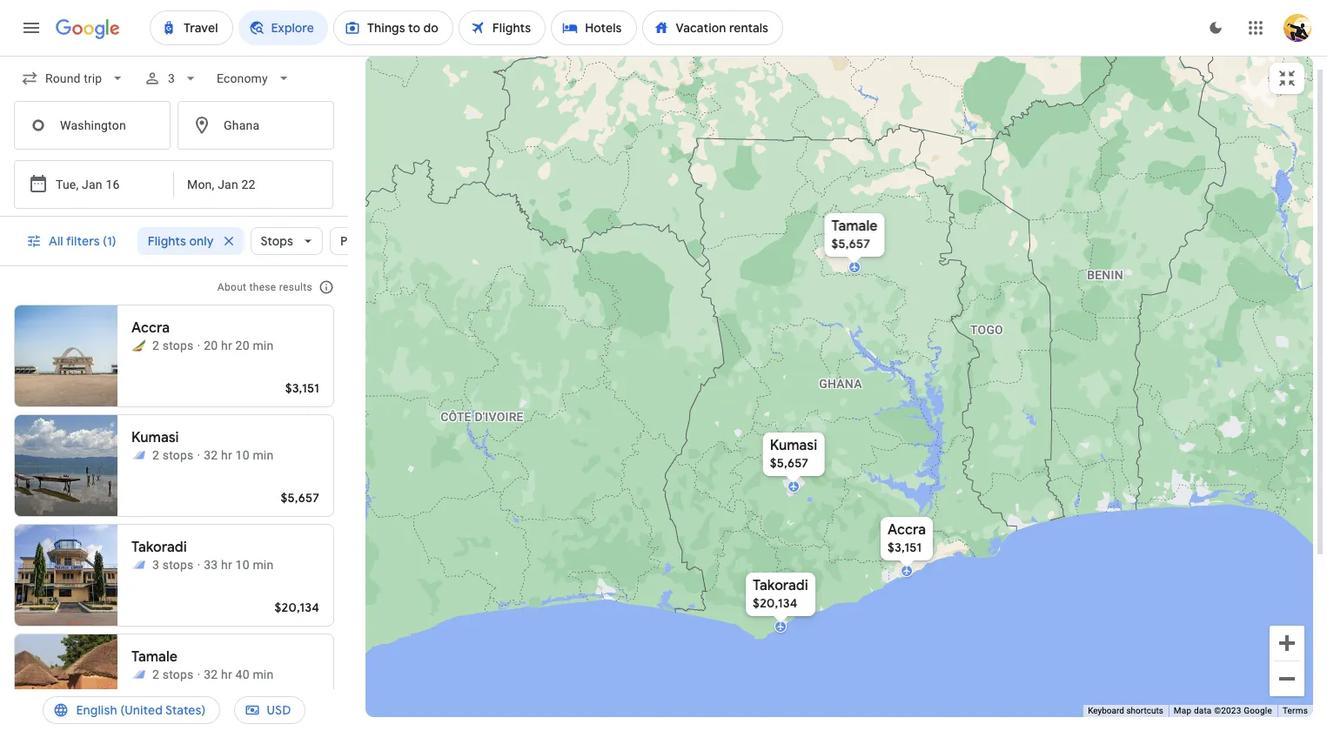 Task type: locate. For each thing, give the bounding box(es) containing it.
stops for takoradi
[[163, 558, 194, 572]]

2 vertical spatial 2
[[152, 668, 159, 681]]

min for tamale
[[253, 668, 274, 681]]

africa world airlines, brussels airlines, and united image for takoradi
[[131, 558, 145, 572]]

2 right africa world airlines, brussels airlines, and united image
[[152, 668, 159, 681]]

0 vertical spatial 10
[[236, 448, 250, 462]]

2 2 stops from the top
[[152, 448, 194, 462]]

stops for accra
[[163, 339, 194, 352]]

these
[[249, 281, 276, 293]]

africa world airlines, brussels airlines, and united image for kumasi
[[131, 448, 145, 462]]

$3,151
[[285, 380, 319, 396], [887, 540, 922, 555]]

0 vertical spatial 2
[[152, 339, 159, 352]]

terms
[[1283, 706, 1308, 716]]

1 vertical spatial 10
[[236, 558, 250, 572]]

32
[[204, 448, 218, 462], [204, 668, 218, 681]]

2 stops
[[152, 339, 194, 352], [152, 448, 194, 462], [152, 668, 194, 681]]

1 vertical spatial takoradi
[[753, 577, 808, 594]]

 image for takoradi
[[197, 556, 200, 574]]

Return text field
[[187, 161, 274, 208]]

20
[[204, 339, 218, 352], [236, 339, 250, 352]]

1 horizontal spatial $20,134
[[753, 595, 797, 611]]

1 africa world airlines, brussels airlines, and united image from the top
[[131, 448, 145, 462]]

0 vertical spatial 3
[[168, 71, 175, 85]]

0 vertical spatial $3,151
[[285, 380, 319, 396]]

5657 us dollars text field for kumasi
[[770, 455, 808, 471]]

1 horizontal spatial 20
[[236, 339, 250, 352]]

flights only button
[[137, 220, 243, 262]]

view smaller map image
[[1277, 68, 1298, 89]]

ethiopian image
[[131, 339, 145, 352]]

 image for kumasi
[[197, 446, 200, 464]]

2 right ethiopian image
[[152, 339, 159, 352]]

stops
[[163, 339, 194, 352], [163, 448, 194, 462], [163, 558, 194, 572], [163, 668, 194, 681]]

english (united states)
[[76, 702, 206, 718]]

0 vertical spatial africa world airlines, brussels airlines, and united image
[[131, 448, 145, 462]]

2 stops left 32 hr 10 min
[[152, 448, 194, 462]]

states)
[[165, 702, 206, 718]]

1 2 from the top
[[152, 339, 159, 352]]

hr
[[221, 339, 232, 352], [221, 448, 232, 462], [221, 558, 232, 572], [221, 668, 232, 681]]

0 vertical spatial takoradi
[[131, 539, 187, 556]]

1 vertical spatial  image
[[197, 556, 200, 574]]

10 for takoradi
[[236, 558, 250, 572]]

2 hr from the top
[[221, 448, 232, 462]]

0 vertical spatial  image
[[197, 446, 200, 464]]

1 horizontal spatial $3,151
[[887, 540, 922, 555]]

3 hr from the top
[[221, 558, 232, 572]]

tamale inside the map region
[[831, 218, 877, 235]]

1  image from the top
[[197, 337, 200, 354]]

3 for 3
[[168, 71, 175, 85]]

2 32 from the top
[[204, 668, 218, 681]]

hr for tamale
[[221, 668, 232, 681]]

1  image from the top
[[197, 446, 200, 464]]

1 vertical spatial  image
[[197, 666, 200, 683]]

 image left 20 hr 20 min
[[197, 337, 200, 354]]

32 hr 10 min
[[204, 448, 274, 462]]

2 stops from the top
[[163, 448, 194, 462]]

0 horizontal spatial 5657 us dollars text field
[[281, 490, 319, 506]]

stops
[[261, 233, 293, 249]]

stops left 33
[[163, 558, 194, 572]]

data
[[1194, 706, 1212, 716]]

2 africa world airlines, brussels airlines, and united image from the top
[[131, 558, 145, 572]]

3 stops
[[152, 558, 194, 572]]

(united
[[120, 702, 163, 718]]

takoradi inside the map region
[[753, 577, 808, 594]]

0 vertical spatial 2 stops
[[152, 339, 194, 352]]

usd button
[[234, 689, 305, 731]]

keyboard
[[1088, 706, 1124, 716]]

min for takoradi
[[253, 558, 274, 572]]

2 10 from the top
[[236, 558, 250, 572]]

0 horizontal spatial $3,151
[[285, 380, 319, 396]]

1 horizontal spatial 3
[[168, 71, 175, 85]]

1 horizontal spatial tamale
[[831, 218, 877, 235]]

filters form
[[0, 56, 348, 217]]

2
[[152, 339, 159, 352], [152, 448, 159, 462], [152, 668, 159, 681]]

0 vertical spatial 32
[[204, 448, 218, 462]]

33
[[204, 558, 218, 572]]

kumasi
[[131, 429, 179, 446], [770, 437, 817, 454]]

2  image from the top
[[197, 666, 200, 683]]

2 2 from the top
[[152, 448, 159, 462]]

2 stops right africa world airlines, brussels airlines, and united image
[[152, 668, 194, 681]]

0 horizontal spatial 20
[[204, 339, 218, 352]]

stops for tamale
[[163, 668, 194, 681]]

1 10 from the top
[[236, 448, 250, 462]]

$5,657 inside tamale $5,657
[[831, 236, 870, 252]]

1 vertical spatial $3,151
[[887, 540, 922, 555]]

2 stops for accra
[[152, 339, 194, 352]]

1 horizontal spatial kumasi
[[770, 437, 817, 454]]

stops for kumasi
[[163, 448, 194, 462]]

2  image from the top
[[197, 556, 200, 574]]

results
[[279, 281, 312, 293]]

©2023
[[1214, 706, 1242, 716]]

3
[[168, 71, 175, 85], [152, 558, 159, 572]]

tamale
[[831, 218, 877, 235], [131, 648, 178, 666]]

0 vertical spatial  image
[[197, 337, 200, 354]]

all filters (1) button
[[16, 220, 130, 262]]

0 vertical spatial 3151 us dollars text field
[[285, 380, 319, 396]]

kumasi for kumasi $5,657
[[770, 437, 817, 454]]

kumasi $5,657
[[770, 437, 817, 471]]

3 2 from the top
[[152, 668, 159, 681]]

 image
[[197, 446, 200, 464], [197, 666, 200, 683]]

2 horizontal spatial 5657 us dollars text field
[[831, 236, 870, 252]]

 image
[[197, 337, 200, 354], [197, 556, 200, 574]]

0 vertical spatial 5657 us dollars text field
[[831, 236, 870, 252]]

None text field
[[14, 101, 171, 150]]

1 min from the top
[[253, 339, 274, 352]]

stops right ethiopian image
[[163, 339, 194, 352]]

tamale $5,657
[[831, 218, 877, 252]]

1 horizontal spatial 3151 us dollars text field
[[887, 540, 922, 555]]

$5,657
[[831, 236, 870, 252], [770, 455, 808, 471], [281, 490, 319, 506], [281, 709, 319, 725]]

10
[[236, 448, 250, 462], [236, 558, 250, 572]]

4 min from the top
[[253, 668, 274, 681]]

3 stops from the top
[[163, 558, 194, 572]]

1 32 from the top
[[204, 448, 218, 462]]

1 horizontal spatial 5657 us dollars text field
[[770, 455, 808, 471]]

0 horizontal spatial accra
[[131, 319, 170, 337]]

1 vertical spatial 2
[[152, 448, 159, 462]]

2 vertical spatial 2 stops
[[152, 668, 194, 681]]

1 vertical spatial africa world airlines, brussels airlines, and united image
[[131, 558, 145, 572]]

4 stops from the top
[[163, 668, 194, 681]]

4 hr from the top
[[221, 668, 232, 681]]

1 vertical spatial 5657 us dollars text field
[[770, 455, 808, 471]]

0 vertical spatial accra
[[131, 319, 170, 337]]

$5,657 inside kumasi $5,657
[[770, 455, 808, 471]]

keyboard shortcuts
[[1088, 706, 1164, 716]]

d'ivoire
[[474, 410, 523, 424]]

3 2 stops from the top
[[152, 668, 194, 681]]

 image left 32 hr 10 min
[[197, 446, 200, 464]]

2 vertical spatial 5657 us dollars text field
[[281, 490, 319, 506]]

africa world airlines, brussels airlines, and united image
[[131, 668, 145, 681]]

0 horizontal spatial tamale
[[131, 648, 178, 666]]

accra $3,151
[[887, 521, 926, 555]]

0 horizontal spatial kumasi
[[131, 429, 179, 446]]

5657 US dollars text field
[[831, 236, 870, 252], [770, 455, 808, 471], [281, 490, 319, 506]]

$3,151 inside accra $3,151
[[887, 540, 922, 555]]

1 vertical spatial 32
[[204, 668, 218, 681]]

0 horizontal spatial takoradi
[[131, 539, 187, 556]]

map
[[1174, 706, 1192, 716]]

takoradi
[[131, 539, 187, 556], [753, 577, 808, 594]]

1 horizontal spatial takoradi
[[753, 577, 808, 594]]

1 horizontal spatial accra
[[887, 521, 926, 539]]

1 stops from the top
[[163, 339, 194, 352]]

2 stops for kumasi
[[152, 448, 194, 462]]

(1)
[[103, 233, 116, 249]]

 image up states)
[[197, 666, 200, 683]]

 image left 33
[[197, 556, 200, 574]]

takoradi up 3 stops
[[131, 539, 187, 556]]

1 vertical spatial accra
[[887, 521, 926, 539]]

takoradi up 20134 us dollars text field
[[753, 577, 808, 594]]

min for accra
[[253, 339, 274, 352]]

stops up states)
[[163, 668, 194, 681]]

3151 US dollars text field
[[285, 380, 319, 396], [887, 540, 922, 555]]

africa world airlines, brussels airlines, and united image
[[131, 448, 145, 462], [131, 558, 145, 572]]

1 vertical spatial 3151 us dollars text field
[[887, 540, 922, 555]]

$20,134
[[753, 595, 797, 611], [275, 600, 319, 615]]

stops left 32 hr 10 min
[[163, 448, 194, 462]]

0 horizontal spatial 3
[[152, 558, 159, 572]]

2 20 from the left
[[236, 339, 250, 352]]

1 2 stops from the top
[[152, 339, 194, 352]]

kumasi inside the map region
[[770, 437, 817, 454]]

hr for accra
[[221, 339, 232, 352]]

1 hr from the top
[[221, 339, 232, 352]]

0 vertical spatial tamale
[[831, 218, 877, 235]]

1 vertical spatial 2 stops
[[152, 448, 194, 462]]

1 vertical spatial tamale
[[131, 648, 178, 666]]

5657 us dollars text field for tamale
[[831, 236, 870, 252]]

min
[[253, 339, 274, 352], [253, 448, 274, 462], [253, 558, 274, 572], [253, 668, 274, 681]]

takoradi $20,134
[[753, 577, 808, 611]]

1 vertical spatial 3
[[152, 558, 159, 572]]

2 stops right ethiopian image
[[152, 339, 194, 352]]

None field
[[14, 63, 133, 94], [210, 63, 299, 94], [14, 63, 133, 94], [210, 63, 299, 94]]

 image for accra
[[197, 337, 200, 354]]

accra
[[131, 319, 170, 337], [887, 521, 926, 539]]

2 min from the top
[[253, 448, 274, 462]]

2 left 32 hr 10 min
[[152, 448, 159, 462]]

price
[[340, 233, 370, 249]]

3 inside 3 popup button
[[168, 71, 175, 85]]

3 min from the top
[[253, 558, 274, 572]]

accra inside the map region
[[887, 521, 926, 539]]



Task type: describe. For each thing, give the bounding box(es) containing it.
hr for takoradi
[[221, 558, 232, 572]]

only
[[189, 233, 214, 249]]

terms link
[[1283, 706, 1308, 716]]

flights only
[[148, 233, 214, 249]]

price button
[[330, 220, 399, 262]]

change appearance image
[[1195, 7, 1237, 49]]

map region
[[253, 0, 1327, 731]]

about these results
[[217, 281, 312, 293]]

map data ©2023 google
[[1174, 706, 1272, 716]]

côte d'ivoire
[[440, 410, 523, 424]]

tamale for tamale
[[131, 648, 178, 666]]

3 button
[[137, 57, 207, 99]]

32 for kumasi
[[204, 448, 218, 462]]

accra for accra
[[131, 319, 170, 337]]

2 for accra
[[152, 339, 159, 352]]

2 for kumasi
[[152, 448, 159, 462]]

0 horizontal spatial 3151 us dollars text field
[[285, 380, 319, 396]]

32 hr 40 min
[[204, 668, 274, 681]]

2 stops for tamale
[[152, 668, 194, 681]]

33 hr 10 min
[[204, 558, 274, 572]]

shortcuts
[[1127, 706, 1164, 716]]

all filters (1)
[[49, 233, 116, 249]]

togo
[[970, 323, 1003, 337]]

none text field inside "filters" form
[[14, 101, 171, 150]]

about
[[217, 281, 247, 293]]

accra for accra $3,151
[[887, 521, 926, 539]]

usd
[[267, 702, 291, 718]]

all
[[49, 233, 63, 249]]

tamale for tamale $5,657
[[831, 218, 877, 235]]

40
[[236, 668, 250, 681]]

min for kumasi
[[253, 448, 274, 462]]

google
[[1244, 706, 1272, 716]]

2 for tamale
[[152, 668, 159, 681]]

takoradi for takoradi $20,134
[[753, 577, 808, 594]]

stops button
[[250, 220, 323, 262]]

5657 US dollars text field
[[281, 709, 319, 725]]

 image for tamale
[[197, 666, 200, 683]]

32 for tamale
[[204, 668, 218, 681]]

main menu image
[[21, 17, 42, 38]]

Where to? text field
[[178, 101, 334, 150]]

kumasi for kumasi
[[131, 429, 179, 446]]

$20,134 inside takoradi $20,134
[[753, 595, 797, 611]]

hr for kumasi
[[221, 448, 232, 462]]

filters
[[66, 233, 100, 249]]

ghana
[[819, 377, 862, 391]]

english (united states) button
[[43, 689, 220, 731]]

10 for kumasi
[[236, 448, 250, 462]]

about these results image
[[305, 266, 347, 308]]

benin
[[1087, 268, 1123, 282]]

english
[[76, 702, 117, 718]]

0 horizontal spatial $20,134
[[275, 600, 319, 615]]

1 20 from the left
[[204, 339, 218, 352]]

takoradi for takoradi
[[131, 539, 187, 556]]

keyboard shortcuts button
[[1088, 705, 1164, 717]]

Departure text field
[[56, 161, 136, 208]]

loading results progress bar
[[0, 56, 1327, 59]]

3 for 3 stops
[[152, 558, 159, 572]]

flights
[[148, 233, 186, 249]]

20 hr 20 min
[[204, 339, 274, 352]]

20134 US dollars text field
[[275, 600, 319, 615]]

20134 US dollars text field
[[753, 595, 797, 611]]

côte
[[440, 410, 471, 424]]



Task type: vqa. For each thing, say whether or not it's contained in the screenshot.
2nd MIN
yes



